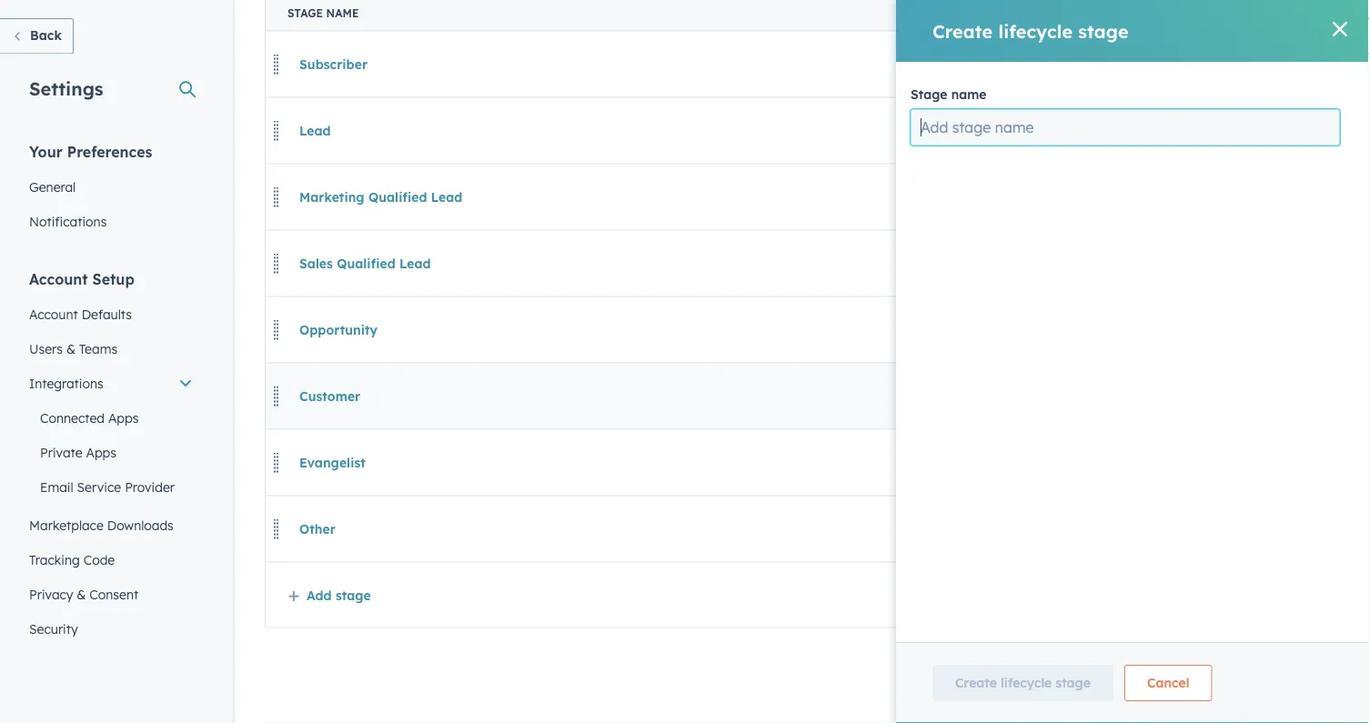 Task type: locate. For each thing, give the bounding box(es) containing it.
code
[[83, 552, 115, 568]]

name
[[326, 6, 359, 20], [952, 86, 987, 102]]

1 vertical spatial lead
[[431, 189, 463, 205]]

1 vertical spatial create lifecycle stage
[[956, 675, 1091, 691]]

0 vertical spatial account
[[29, 270, 88, 288]]

& inside 'link'
[[66, 341, 75, 357]]

2 account from the top
[[29, 306, 78, 322]]

private apps
[[40, 445, 117, 460]]

qualified right sales
[[337, 256, 396, 272]]

1 vertical spatial qualified
[[337, 256, 396, 272]]

account up the account defaults
[[29, 270, 88, 288]]

1 vertical spatial apps
[[86, 445, 117, 460]]

1 vertical spatial name
[[952, 86, 987, 102]]

1 vertical spatial &
[[77, 587, 86, 602]]

evangelist button
[[288, 445, 377, 481]]

users
[[29, 341, 63, 357]]

0 vertical spatial name
[[326, 6, 359, 20]]

private apps link
[[18, 435, 204, 470]]

teams
[[79, 341, 117, 357]]

lead
[[299, 123, 331, 139], [431, 189, 463, 205], [400, 256, 431, 272]]

1 horizontal spatial &
[[77, 587, 86, 602]]

1 horizontal spatial stage name
[[911, 86, 987, 102]]

qualified for sales
[[337, 256, 396, 272]]

1 account from the top
[[29, 270, 88, 288]]

integrations
[[29, 375, 103, 391]]

1 vertical spatial lifecycle
[[1001, 675, 1052, 691]]

create lifecycle stage
[[933, 20, 1129, 42], [956, 675, 1091, 691]]

0 horizontal spatial &
[[66, 341, 75, 357]]

downloads
[[107, 517, 174, 533]]

apps up service at the bottom left
[[86, 445, 117, 460]]

integrations button
[[18, 366, 204, 401]]

security link
[[18, 612, 204, 647]]

connected apps
[[40, 410, 139, 426]]

lead button
[[288, 113, 343, 149]]

0 vertical spatial &
[[66, 341, 75, 357]]

0 vertical spatial create lifecycle stage
[[933, 20, 1129, 42]]

0 vertical spatial create
[[933, 20, 993, 42]]

sales
[[299, 256, 333, 272]]

& right privacy on the bottom left of page
[[77, 587, 86, 602]]

3 button
[[1053, 123, 1061, 139]]

0 vertical spatial stage
[[288, 6, 323, 20]]

create
[[933, 20, 993, 42], [956, 675, 997, 691]]

qualified right marketing
[[369, 189, 427, 205]]

add stage
[[307, 588, 371, 604]]

apps down the integrations button
[[108, 410, 139, 426]]

used
[[1053, 6, 1083, 20]]

0 vertical spatial qualified
[[369, 189, 427, 205]]

tracking code link
[[18, 543, 204, 577]]

qualified
[[369, 189, 427, 205], [337, 256, 396, 272]]

opportunity button
[[288, 312, 390, 349]]

other button
[[288, 511, 347, 548]]

1 vertical spatial account
[[29, 306, 78, 322]]

general link
[[18, 170, 204, 204]]

sales qualified lead
[[299, 256, 431, 272]]

1 vertical spatial create
[[956, 675, 997, 691]]

create lifecycle stage inside button
[[956, 675, 1091, 691]]

&
[[66, 341, 75, 357], [77, 587, 86, 602]]

0 vertical spatial stage
[[1079, 20, 1129, 42]]

consent
[[89, 587, 138, 602]]

& for users
[[66, 341, 75, 357]]

in
[[1087, 6, 1101, 20]]

tracking
[[29, 552, 80, 568]]

your
[[29, 142, 63, 161]]

sales qualified lead button
[[288, 246, 443, 282]]

settings
[[29, 77, 103, 100]]

apps
[[108, 410, 139, 426], [86, 445, 117, 460]]

0 vertical spatial lead
[[299, 123, 331, 139]]

stage
[[288, 6, 323, 20], [911, 86, 948, 102]]

0 horizontal spatial stage name
[[288, 6, 359, 20]]

users & teams link
[[18, 332, 204, 366]]

stage
[[1079, 20, 1129, 42], [336, 588, 371, 604], [1056, 675, 1091, 691]]

2 vertical spatial lead
[[400, 256, 431, 272]]

lifecycle inside button
[[1001, 675, 1052, 691]]

lead for marketing qualified lead
[[431, 189, 463, 205]]

customer button
[[288, 379, 372, 415]]

1 horizontal spatial stage
[[911, 86, 948, 102]]

0
[[1053, 57, 1061, 73]]

account setup element
[[18, 269, 204, 647]]

lead for sales qualified lead
[[400, 256, 431, 272]]

lifecycle
[[999, 20, 1073, 42], [1001, 675, 1052, 691]]

2 vertical spatial stage
[[1056, 675, 1091, 691]]

cancel button
[[1125, 665, 1213, 702]]

account up users
[[29, 306, 78, 322]]

account setup
[[29, 270, 135, 288]]

connected apps link
[[18, 401, 204, 435]]

defaults
[[82, 306, 132, 322]]

account
[[29, 270, 88, 288], [29, 306, 78, 322]]

stage name
[[288, 6, 359, 20], [911, 86, 987, 102]]

setup
[[92, 270, 135, 288]]

& right users
[[66, 341, 75, 357]]

0 vertical spatial stage name
[[288, 6, 359, 20]]

apps for private apps
[[86, 445, 117, 460]]

0 vertical spatial apps
[[108, 410, 139, 426]]

privacy
[[29, 587, 73, 602]]

marketing qualified lead button
[[288, 179, 474, 216]]

notifications link
[[18, 204, 204, 239]]

Stage name text field
[[911, 109, 1341, 146]]

email service provider
[[40, 479, 175, 495]]

account for account setup
[[29, 270, 88, 288]]



Task type: describe. For each thing, give the bounding box(es) containing it.
back
[[30, 27, 62, 43]]

users & teams
[[29, 341, 117, 357]]

connected
[[40, 410, 105, 426]]

account defaults link
[[18, 297, 204, 332]]

subscriber button
[[288, 46, 380, 83]]

account for account defaults
[[29, 306, 78, 322]]

marketplace downloads
[[29, 517, 174, 533]]

marketing
[[299, 189, 365, 205]]

other
[[299, 521, 336, 537]]

1 vertical spatial stage
[[336, 588, 371, 604]]

marketplace
[[29, 517, 104, 533]]

& for privacy
[[77, 587, 86, 602]]

0 horizontal spatial name
[[326, 6, 359, 20]]

evangelist
[[299, 455, 366, 471]]

service
[[77, 479, 121, 495]]

your preferences
[[29, 142, 152, 161]]

your preferences element
[[18, 142, 204, 239]]

cancel
[[1148, 675, 1190, 691]]

1 vertical spatial stage
[[911, 86, 948, 102]]

0 vertical spatial lifecycle
[[999, 20, 1073, 42]]

opportunity
[[299, 322, 378, 338]]

add
[[307, 588, 332, 604]]

apps for connected apps
[[108, 410, 139, 426]]

preferences
[[67, 142, 152, 161]]

used in
[[1053, 6, 1101, 20]]

email service provider link
[[18, 470, 204, 505]]

private
[[40, 445, 82, 460]]

qualified for marketing
[[369, 189, 427, 205]]

3
[[1053, 123, 1061, 139]]

back link
[[0, 18, 74, 54]]

create inside create lifecycle stage button
[[956, 675, 997, 691]]

privacy & consent link
[[18, 577, 204, 612]]

general
[[29, 179, 76, 195]]

marketing qualified lead
[[299, 189, 463, 205]]

tracking code
[[29, 552, 115, 568]]

email
[[40, 479, 73, 495]]

close image
[[1333, 22, 1348, 36]]

create lifecycle stage button
[[933, 665, 1114, 702]]

security
[[29, 621, 78, 637]]

marketplace downloads link
[[18, 508, 204, 543]]

notifications
[[29, 213, 107, 229]]

0 horizontal spatial stage
[[288, 6, 323, 20]]

1 horizontal spatial name
[[952, 86, 987, 102]]

account defaults
[[29, 306, 132, 322]]

stage inside button
[[1056, 675, 1091, 691]]

customer
[[299, 389, 361, 404]]

1 vertical spatial stage name
[[911, 86, 987, 102]]

subscriber
[[299, 56, 368, 72]]

privacy & consent
[[29, 587, 138, 602]]

add stage button
[[288, 588, 371, 604]]

provider
[[125, 479, 175, 495]]



Task type: vqa. For each thing, say whether or not it's contained in the screenshot.
navigation
no



